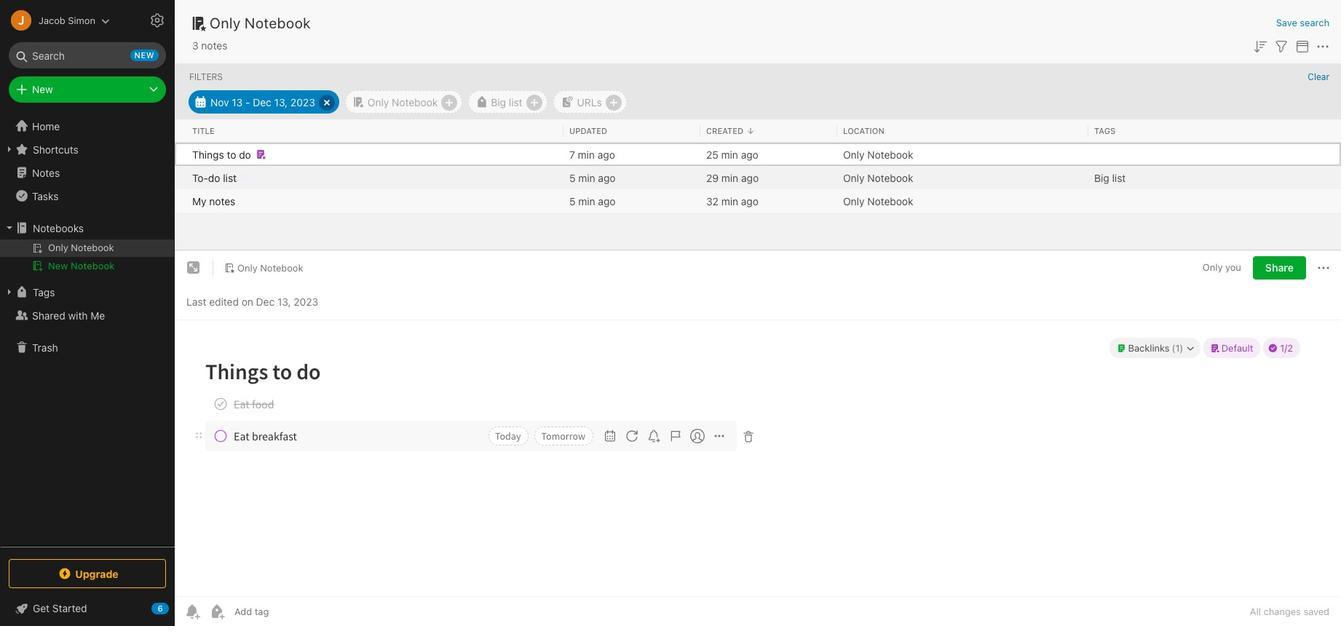 Task type: vqa. For each thing, say whether or not it's contained in the screenshot.
Only you
yes



Task type: describe. For each thing, give the bounding box(es) containing it.
simon
[[68, 14, 95, 26]]

to-do list
[[192, 172, 237, 184]]

upgrade button
[[9, 559, 166, 588]]

7 min ago
[[569, 148, 615, 161]]

edited
[[209, 295, 239, 308]]

changes
[[1264, 606, 1301, 618]]

notebook inside button
[[71, 260, 115, 272]]

13, for on
[[277, 295, 291, 308]]

Account field
[[0, 6, 110, 35]]

new for new notebook
[[48, 260, 68, 272]]

upgrade
[[75, 568, 118, 580]]

tasks
[[32, 190, 59, 202]]

5 min ago for 32 min ago
[[569, 195, 616, 207]]

dec for on
[[256, 295, 275, 308]]

things to do
[[192, 148, 251, 161]]

home
[[32, 120, 60, 132]]

6
[[158, 604, 163, 613]]

jacob simon
[[39, 14, 95, 26]]

shortcuts
[[33, 143, 79, 155]]

shortcuts button
[[0, 138, 174, 161]]

big list inside row group
[[1095, 172, 1126, 184]]

tags inside row group
[[1095, 126, 1116, 135]]

1 vertical spatial more actions field
[[1315, 256, 1333, 280]]

notes for 3 notes
[[201, 39, 228, 52]]

View options field
[[1290, 36, 1312, 55]]

nov
[[210, 96, 229, 108]]

new for new
[[32, 83, 53, 95]]

only notebook inside note window element
[[237, 262, 303, 274]]

to
[[227, 148, 236, 161]]

urls
[[577, 96, 602, 108]]

29
[[706, 172, 719, 184]]

add a reminder image
[[184, 603, 201, 620]]

new notebook group
[[0, 240, 174, 280]]

cell for 32
[[175, 189, 186, 213]]

25 min ago
[[706, 148, 759, 161]]

new notebook button
[[0, 257, 174, 275]]

clear
[[1308, 71, 1330, 82]]

tasks button
[[0, 184, 174, 208]]

only you
[[1203, 262, 1242, 273]]

notes link
[[0, 161, 174, 184]]

nov 13 - dec 13, 2023 button
[[189, 90, 339, 114]]

3 notes
[[192, 39, 228, 52]]

13
[[232, 96, 243, 108]]

Note Editor text field
[[175, 320, 1341, 596]]

Add tag field
[[233, 605, 342, 618]]

0 vertical spatial more actions image
[[1314, 38, 1332, 55]]

get
[[33, 602, 50, 615]]

get started
[[33, 602, 87, 615]]

new
[[134, 50, 154, 60]]

tags inside button
[[33, 286, 55, 298]]

7
[[569, 148, 575, 161]]

jacob
[[39, 14, 65, 26]]

share
[[1266, 261, 1294, 274]]

5 for 29 min ago
[[569, 172, 576, 184]]

share button
[[1253, 256, 1306, 280]]

my notes
[[192, 195, 235, 207]]

all
[[1250, 606, 1261, 618]]

shared with me
[[32, 309, 105, 322]]

notes
[[32, 166, 60, 179]]

search
[[1300, 17, 1330, 28]]

list inside button
[[509, 96, 523, 108]]

only notebook button inside note window element
[[219, 258, 308, 278]]

1 vertical spatial do
[[208, 172, 220, 184]]

Sort options field
[[1252, 36, 1269, 55]]

filters
[[189, 71, 223, 82]]

location
[[843, 126, 885, 135]]

my
[[192, 195, 206, 207]]

0 horizontal spatial list
[[223, 172, 237, 184]]

tags button
[[0, 280, 174, 304]]

32 min ago
[[706, 195, 759, 207]]

urls button
[[553, 90, 627, 114]]

click to collapse image
[[169, 599, 180, 617]]

save search button
[[1276, 16, 1330, 30]]

expand note image
[[185, 259, 202, 277]]

29 min ago
[[706, 172, 759, 184]]

add tag image
[[208, 603, 226, 620]]



Task type: locate. For each thing, give the bounding box(es) containing it.
2 5 min ago from the top
[[569, 195, 616, 207]]

nov 13 - dec 13, 2023
[[210, 96, 315, 108]]

you
[[1226, 262, 1242, 273]]

0 horizontal spatial big list
[[491, 96, 523, 108]]

3
[[192, 39, 199, 52]]

25
[[706, 148, 719, 161]]

1 horizontal spatial tags
[[1095, 126, 1116, 135]]

expand notebooks image
[[4, 222, 15, 234]]

0 vertical spatial 5
[[569, 172, 576, 184]]

expand tags image
[[4, 286, 15, 298]]

notes right the 3
[[201, 39, 228, 52]]

title
[[192, 126, 215, 135]]

big list button
[[468, 90, 547, 114]]

1 vertical spatial big list
[[1095, 172, 1126, 184]]

1 5 min ago from the top
[[569, 172, 616, 184]]

1 vertical spatial new
[[48, 260, 68, 272]]

new inside button
[[48, 260, 68, 272]]

more actions image
[[1314, 38, 1332, 55], [1315, 259, 1333, 277]]

ago
[[598, 148, 615, 161], [741, 148, 759, 161], [598, 172, 616, 184], [741, 172, 759, 184], [598, 195, 616, 207], [741, 195, 759, 207]]

row group containing title
[[175, 119, 1341, 143]]

Search text field
[[19, 42, 156, 68]]

1 vertical spatial 2023
[[294, 295, 318, 308]]

big list
[[491, 96, 523, 108], [1095, 172, 1126, 184]]

only notebook
[[210, 15, 311, 31], [368, 96, 438, 108], [843, 148, 914, 161], [843, 172, 914, 184], [843, 195, 914, 207], [237, 262, 303, 274]]

Add filters field
[[1273, 36, 1290, 55]]

1 5 from the top
[[569, 172, 576, 184]]

notes for my notes
[[209, 195, 235, 207]]

cell inside tree
[[0, 240, 174, 257]]

save search
[[1276, 17, 1330, 28]]

1 horizontal spatial big list
[[1095, 172, 1126, 184]]

5
[[569, 172, 576, 184], [569, 195, 576, 207]]

shared
[[32, 309, 65, 322]]

-
[[245, 96, 250, 108]]

13,
[[274, 96, 288, 108], [277, 295, 291, 308]]

note window element
[[175, 251, 1341, 626]]

0 horizontal spatial tags
[[33, 286, 55, 298]]

1 vertical spatial only notebook button
[[219, 258, 308, 278]]

min
[[578, 148, 595, 161], [721, 148, 738, 161], [578, 172, 595, 184], [722, 172, 739, 184], [578, 195, 595, 207], [721, 195, 739, 207]]

0 vertical spatial only notebook button
[[345, 90, 463, 114]]

trash link
[[0, 336, 174, 359]]

0 vertical spatial big list
[[491, 96, 523, 108]]

13, for -
[[274, 96, 288, 108]]

0 horizontal spatial big
[[491, 96, 506, 108]]

all changes saved
[[1250, 606, 1330, 618]]

2023 right -
[[291, 96, 315, 108]]

1 vertical spatial 5
[[569, 195, 576, 207]]

more actions image right the 'view options' field
[[1314, 38, 1332, 55]]

new notebook
[[48, 260, 115, 272]]

More actions field
[[1314, 36, 1332, 55], [1315, 256, 1333, 280]]

2023
[[291, 96, 315, 108], [294, 295, 318, 308]]

0 vertical spatial notes
[[201, 39, 228, 52]]

list
[[509, 96, 523, 108], [223, 172, 237, 184], [1112, 172, 1126, 184]]

dec for -
[[253, 96, 272, 108]]

only
[[210, 15, 241, 31], [368, 96, 389, 108], [843, 148, 865, 161], [843, 172, 865, 184], [843, 195, 865, 207], [1203, 262, 1223, 273], [237, 262, 258, 274]]

new search field
[[19, 42, 159, 68]]

do
[[239, 148, 251, 161], [208, 172, 220, 184]]

13, right on
[[277, 295, 291, 308]]

big list inside big list button
[[491, 96, 523, 108]]

dec right -
[[253, 96, 272, 108]]

trash
[[32, 341, 58, 354]]

notebooks link
[[0, 216, 174, 240]]

more actions field right the 'view options' field
[[1314, 36, 1332, 55]]

tags
[[1095, 126, 1116, 135], [33, 286, 55, 298]]

notebook
[[245, 15, 311, 31], [392, 96, 438, 108], [868, 148, 914, 161], [868, 172, 914, 184], [868, 195, 914, 207], [71, 260, 115, 272], [260, 262, 303, 274]]

0 horizontal spatial do
[[208, 172, 220, 184]]

updated
[[569, 126, 607, 135]]

saved
[[1304, 606, 1330, 618]]

started
[[52, 602, 87, 615]]

2 5 from the top
[[569, 195, 576, 207]]

0 vertical spatial dec
[[253, 96, 272, 108]]

1 vertical spatial more actions image
[[1315, 259, 1333, 277]]

cell for 29
[[175, 166, 186, 189]]

notes right my
[[209, 195, 235, 207]]

me
[[91, 309, 105, 322]]

13, inside note window element
[[277, 295, 291, 308]]

0 vertical spatial 2023
[[291, 96, 315, 108]]

1 vertical spatial tags
[[33, 286, 55, 298]]

notebooks
[[33, 222, 84, 234]]

0 vertical spatial tags
[[1095, 126, 1116, 135]]

1 horizontal spatial big
[[1095, 172, 1110, 184]]

big inside row group
[[1095, 172, 1110, 184]]

1 horizontal spatial do
[[239, 148, 251, 161]]

more actions field right 'share' button
[[1315, 256, 1333, 280]]

Help and Learning task checklist field
[[0, 597, 175, 620]]

notes inside row group
[[209, 195, 235, 207]]

0 vertical spatial 5 min ago
[[569, 172, 616, 184]]

0 vertical spatial more actions field
[[1314, 36, 1332, 55]]

created
[[706, 126, 744, 135]]

row group containing things to do
[[175, 143, 1341, 213]]

dec inside note window element
[[256, 295, 275, 308]]

new down notebooks on the left of page
[[48, 260, 68, 272]]

2023 for last edited on dec 13, 2023
[[294, 295, 318, 308]]

save
[[1276, 17, 1298, 28]]

last edited on dec 13, 2023
[[186, 295, 318, 308]]

13, right -
[[274, 96, 288, 108]]

home link
[[0, 114, 175, 138]]

on
[[242, 295, 253, 308]]

tree containing home
[[0, 114, 175, 546]]

do right to
[[239, 148, 251, 161]]

2023 inside 'button'
[[291, 96, 315, 108]]

2 horizontal spatial list
[[1112, 172, 1126, 184]]

2 row group from the top
[[175, 143, 1341, 213]]

cell left my
[[175, 189, 186, 213]]

1 vertical spatial dec
[[256, 295, 275, 308]]

things
[[192, 148, 224, 161]]

2023 inside note window element
[[294, 295, 318, 308]]

32
[[706, 195, 719, 207]]

1 row group from the top
[[175, 119, 1341, 143]]

cell left things
[[175, 143, 186, 166]]

clear button
[[1308, 71, 1330, 82]]

1 vertical spatial 13,
[[277, 295, 291, 308]]

big inside button
[[491, 96, 506, 108]]

0 vertical spatial new
[[32, 83, 53, 95]]

1 vertical spatial notes
[[209, 195, 235, 207]]

0 vertical spatial do
[[239, 148, 251, 161]]

2023 for nov 13 - dec 13, 2023
[[291, 96, 315, 108]]

last
[[186, 295, 206, 308]]

shared with me link
[[0, 304, 174, 327]]

0 vertical spatial big
[[491, 96, 506, 108]]

1 vertical spatial 5 min ago
[[569, 195, 616, 207]]

cell left to-
[[175, 166, 186, 189]]

dec right on
[[256, 295, 275, 308]]

notes
[[201, 39, 228, 52], [209, 195, 235, 207]]

2023 right on
[[294, 295, 318, 308]]

only notebook button
[[345, 90, 463, 114], [219, 258, 308, 278]]

dec
[[253, 96, 272, 108], [256, 295, 275, 308]]

1 vertical spatial big
[[1095, 172, 1110, 184]]

more actions image right 'share' button
[[1315, 259, 1333, 277]]

1 horizontal spatial only notebook button
[[345, 90, 463, 114]]

5 min ago
[[569, 172, 616, 184], [569, 195, 616, 207]]

new button
[[9, 76, 166, 103]]

0 horizontal spatial only notebook button
[[219, 258, 308, 278]]

row group
[[175, 119, 1341, 143], [175, 143, 1341, 213]]

5 for 32 min ago
[[569, 195, 576, 207]]

cell up new notebook
[[0, 240, 174, 257]]

big
[[491, 96, 506, 108], [1095, 172, 1110, 184]]

1 horizontal spatial list
[[509, 96, 523, 108]]

to-
[[192, 172, 208, 184]]

add filters image
[[1273, 38, 1290, 55]]

settings image
[[149, 12, 166, 29]]

13, inside 'button'
[[274, 96, 288, 108]]

new up home
[[32, 83, 53, 95]]

notebook inside note window element
[[260, 262, 303, 274]]

tree
[[0, 114, 175, 546]]

new
[[32, 83, 53, 95], [48, 260, 68, 272]]

cell
[[175, 143, 186, 166], [175, 166, 186, 189], [175, 189, 186, 213], [0, 240, 174, 257]]

with
[[68, 309, 88, 322]]

dec inside 'button'
[[253, 96, 272, 108]]

0 vertical spatial 13,
[[274, 96, 288, 108]]

cell for 25
[[175, 143, 186, 166]]

new inside popup button
[[32, 83, 53, 95]]

more actions image inside note window element
[[1315, 259, 1333, 277]]

do up the my notes
[[208, 172, 220, 184]]

5 min ago for 29 min ago
[[569, 172, 616, 184]]



